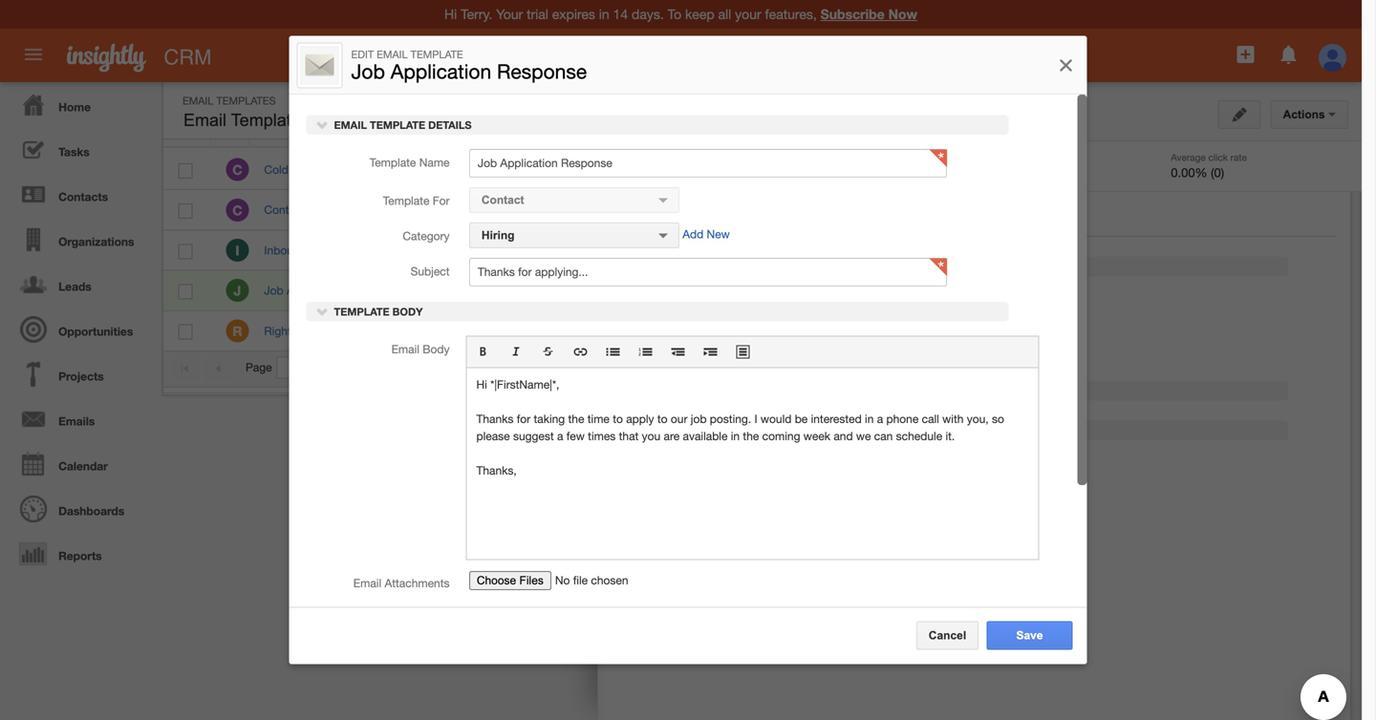 Task type: vqa. For each thing, say whether or not it's contained in the screenshot.


Task type: locate. For each thing, give the bounding box(es) containing it.
0 vertical spatial i
[[236, 243, 239, 259]]

0% down add new
[[730, 245, 746, 257]]

category up the contacting at the top left of the page
[[403, 229, 450, 243]]

data processing addendum link
[[1000, 450, 1144, 464]]

pm for c
[[953, 163, 971, 176]]

terry turtle link up email body
[[423, 324, 480, 338]]

details up 'connect?'
[[428, 119, 472, 131]]

1 sales cell from the top
[[488, 150, 632, 190]]

us.
[[459, 244, 474, 257]]

can you point me to the right person?
[[344, 324, 539, 338]]

for inside job application response dialog
[[433, 194, 450, 207]]

thanks down do at the left of page
[[344, 203, 381, 217]]

2 c row from the top
[[163, 190, 1070, 231]]

3:07 inside r row
[[928, 324, 950, 338]]

turtle up us.
[[451, 203, 480, 217]]

terry turtle link
[[423, 163, 480, 176], [423, 203, 480, 217], [423, 244, 480, 257], [423, 284, 480, 297], [423, 324, 480, 338]]

2 c link from the top
[[226, 199, 249, 222]]

sales inside r row
[[507, 325, 534, 338]]

terry left 'connect?'
[[423, 163, 448, 176]]

sales inside i row
[[507, 245, 534, 257]]

0 vertical spatial body
[[393, 306, 423, 318]]

1 3:07 from the top
[[928, 163, 950, 176]]

emails up calendar link
[[58, 415, 95, 428]]

4 0% cell from the top
[[711, 311, 855, 352]]

in
[[865, 413, 874, 426], [731, 430, 740, 443]]

0 horizontal spatial template name
[[370, 156, 450, 169]]

terry turtle link up us.
[[423, 203, 480, 217]]

16-nov-23 3:07 pm inside c row
[[869, 163, 971, 176]]

sales cell
[[488, 150, 632, 190], [488, 231, 632, 271], [488, 311, 632, 352]]

name down the subject text field
[[734, 289, 765, 303]]

1 terry turtle from the top
[[423, 163, 480, 176]]

0 vertical spatial time
[[411, 163, 433, 176]]

1 vertical spatial for
[[384, 244, 398, 257]]

None file field
[[469, 570, 686, 599]]

email
[[377, 48, 408, 61], [183, 95, 214, 107], [666, 95, 697, 107], [1199, 103, 1229, 116], [184, 110, 227, 130], [334, 119, 367, 131], [292, 163, 320, 176], [1082, 173, 1115, 185], [392, 343, 420, 356], [354, 577, 382, 590]]

1 vertical spatial the
[[568, 413, 585, 426]]

you for c
[[362, 163, 380, 176]]

job
[[691, 413, 707, 426]]

sales right "right"
[[507, 325, 534, 338]]

1 0 from the left
[[619, 165, 625, 180]]

2 sales cell from the top
[[488, 231, 632, 271]]

1 pm from the top
[[953, 163, 971, 176]]

3 16- from the top
[[869, 284, 887, 297]]

terry turtle link down 'connecting'
[[423, 244, 480, 257]]

3 3:07 from the top
[[928, 284, 950, 297]]

chevron down image
[[316, 118, 329, 131]]

0% cell down add new link
[[711, 271, 855, 311]]

for up suggest
[[517, 413, 531, 426]]

row containing name
[[163, 112, 1069, 148]]

1 contact cell from the top
[[632, 190, 711, 231]]

1 horizontal spatial i
[[755, 413, 758, 426]]

1 horizontal spatial template name
[[685, 289, 765, 303]]

sales cell up general
[[488, 150, 632, 190]]

2 terry from the top
[[423, 203, 448, 217]]

turtle down 'connecting'
[[451, 244, 480, 257]]

terry turtle down owner
[[423, 163, 480, 176]]

5 turtle from the top
[[451, 324, 480, 338]]

0 vertical spatial template for
[[383, 194, 450, 207]]

data processing addendum
[[1000, 450, 1144, 464]]

terry left us.
[[423, 244, 448, 257]]

1 nov- from the top
[[887, 163, 912, 176]]

subscribe now link
[[821, 6, 918, 22]]

the
[[451, 324, 468, 338], [568, 413, 585, 426], [743, 430, 759, 443]]

2 vertical spatial for
[[517, 413, 531, 426]]

c left "cold"
[[233, 162, 242, 178]]

2 vertical spatial name
[[734, 289, 765, 303]]

(0)
[[1211, 165, 1225, 180]]

terry for connecting
[[423, 203, 448, 217]]

0 vertical spatial emails
[[1042, 103, 1082, 116]]

template for inside job application response dialog
[[383, 194, 450, 207]]

name inside job application response dialog
[[419, 156, 450, 169]]

3 16-nov-23 3:07 pm cell from the top
[[855, 271, 1022, 311]]

date
[[915, 123, 941, 137]]

1 horizontal spatial for
[[748, 310, 765, 324]]

j row
[[163, 271, 1070, 311]]

0 horizontal spatial i
[[236, 243, 239, 259]]

0 horizontal spatial name
[[264, 123, 296, 137]]

16-nov-23 3:07 pm for j
[[869, 284, 971, 297]]

row
[[163, 112, 1069, 148]]

contact info link
[[264, 203, 337, 217]]

0 vertical spatial details
[[428, 119, 472, 131]]

pm inside j "row"
[[953, 284, 971, 297]]

template name down the subject text field
[[685, 289, 765, 303]]

i left would
[[755, 413, 758, 426]]

1
[[975, 361, 982, 375]]

terry turtle link for point
[[423, 324, 480, 338]]

0 down the "search this list..." text field
[[803, 165, 810, 180]]

application containing hi *|firstname|*,
[[466, 336, 1040, 561]]

2 0 from the left
[[803, 165, 810, 180]]

nov- for r
[[887, 324, 912, 338]]

terry turtle link inside r row
[[423, 324, 480, 338]]

contact for c
[[646, 203, 687, 217]]

4 nov- from the top
[[887, 324, 912, 338]]

1 vertical spatial c link
[[226, 199, 249, 222]]

contact
[[788, 311, 841, 325]]

click
[[1209, 152, 1228, 163]]

hiring for 'hiring' button
[[482, 229, 515, 242]]

16-
[[869, 163, 887, 176], [869, 244, 887, 257], [869, 284, 887, 297], [869, 324, 887, 338]]

thanks up job application response link
[[344, 244, 381, 257]]

0% inside i row
[[730, 245, 746, 257]]

sales down general
[[507, 245, 534, 257]]

1 c link from the top
[[226, 158, 249, 181]]

2 horizontal spatial subject
[[726, 352, 765, 366]]

1 horizontal spatial new
[[1172, 103, 1196, 116]]

r link
[[226, 320, 249, 343]]

3 pm from the top
[[953, 284, 971, 297]]

terry turtle link down owner
[[423, 163, 480, 176]]

pm for r
[[953, 324, 971, 338]]

0% down add new link
[[730, 285, 746, 297]]

new up average
[[1172, 103, 1196, 116]]

0 horizontal spatial 0
[[619, 165, 625, 180]]

hiring
[[482, 229, 515, 242], [1110, 251, 1140, 264], [507, 285, 537, 297], [784, 331, 814, 345]]

16- inside r row
[[869, 324, 887, 338]]

the down posting.
[[743, 430, 759, 443]]

1 vertical spatial category
[[403, 229, 450, 243]]

3 terry turtle from the top
[[423, 244, 480, 257]]

time up times
[[588, 413, 610, 426]]

thanks inside c row
[[344, 203, 381, 217]]

2 contact cell from the top
[[632, 231, 711, 271]]

4 turtle from the top
[[451, 284, 480, 297]]

to inside c row
[[437, 163, 447, 176]]

terry turtle link inside j "row"
[[423, 284, 480, 297]]

hiring inside cell
[[507, 285, 537, 297]]

2 3:07 from the top
[[928, 244, 950, 257]]

dashboards
[[58, 505, 124, 518]]

that
[[619, 430, 639, 443]]

0%
[[730, 164, 746, 176], [730, 245, 746, 257], [730, 285, 746, 297], [730, 325, 746, 338]]

0 vertical spatial c
[[233, 162, 242, 178]]

templates
[[216, 95, 276, 107], [231, 110, 309, 130]]

4 16-nov-23 3:07 pm from the top
[[869, 324, 971, 338]]

nov- inside j "row"
[[887, 284, 912, 297]]

terry turtle up email body
[[423, 324, 480, 338]]

0 vertical spatial category
[[502, 123, 552, 137]]

sales cell down general
[[488, 231, 632, 271]]

0 horizontal spatial for
[[433, 194, 450, 207]]

you down apply
[[642, 430, 661, 443]]

subject right chevron down image
[[343, 123, 385, 137]]

in down posting.
[[731, 430, 740, 443]]

hiring inside button
[[482, 229, 515, 242]]

you for r
[[368, 324, 387, 338]]

3 terry turtle link from the top
[[423, 244, 480, 257]]

turtle down us.
[[451, 284, 480, 297]]

3:07
[[928, 163, 950, 176], [928, 244, 950, 257], [928, 284, 950, 297], [928, 324, 950, 338]]

rate
[[1231, 152, 1248, 163]]

turtle for point
[[451, 324, 480, 338]]

0 horizontal spatial time
[[411, 163, 433, 176]]

1 vertical spatial c
[[233, 202, 242, 218]]

i up j link at the left of page
[[236, 243, 239, 259]]

terry turtle for have
[[423, 163, 480, 176]]

3 sales cell from the top
[[488, 311, 632, 352]]

email templates email templates
[[183, 95, 309, 130]]

thanks for taking the time to apply to our job posting. i would be interested in a phone call with you, so please suggest a few times that you are available in the coming week and we can schedule it.
[[477, 413, 1008, 443]]

1 vertical spatial i
[[755, 413, 758, 426]]

to left our
[[658, 413, 668, 426]]

for inside i row
[[384, 244, 398, 257]]

2 nov- from the top
[[887, 244, 912, 257]]

terry for contacting
[[423, 244, 448, 257]]

1 vertical spatial body
[[423, 343, 450, 356]]

application inside edit email template job application response
[[391, 60, 492, 83]]

for
[[433, 194, 450, 207], [748, 310, 765, 324]]

sales link
[[1097, 225, 1141, 240]]

0 horizontal spatial 5
[[992, 361, 999, 375]]

3 contact cell from the top
[[632, 271, 711, 311]]

None checkbox
[[178, 244, 193, 259], [178, 325, 193, 340], [178, 244, 193, 259], [178, 325, 193, 340]]

16- for j
[[869, 284, 887, 297]]

2 16- from the top
[[869, 244, 887, 257]]

0% inside j "row"
[[730, 285, 746, 297]]

navigation
[[0, 82, 153, 576]]

name up "cold"
[[264, 123, 296, 137]]

3 23 from the top
[[912, 284, 925, 297]]

you right do at the left of page
[[362, 163, 380, 176]]

1 vertical spatial sales cell
[[488, 231, 632, 271]]

0% cell up would
[[711, 311, 855, 352]]

None checkbox
[[178, 122, 192, 137], [178, 163, 193, 179], [178, 204, 193, 219], [178, 284, 193, 300], [178, 122, 192, 137], [178, 163, 193, 179], [178, 204, 193, 219], [178, 284, 193, 300]]

inbound response link
[[264, 244, 371, 257]]

emails down 'close' image
[[1042, 103, 1082, 116]]

1 - 5 of 5 items
[[975, 361, 1053, 375]]

0 vertical spatial the
[[451, 324, 468, 338]]

0 vertical spatial for
[[433, 194, 450, 207]]

2 terry turtle link from the top
[[423, 203, 480, 217]]

job right j link at the left of page
[[264, 284, 284, 297]]

emails
[[1042, 103, 1082, 116], [58, 415, 95, 428]]

s
[[1086, 226, 1093, 239]]

2 23 from the top
[[912, 244, 925, 257]]

terry turtle link inside i row
[[423, 244, 480, 257]]

1 c from the top
[[233, 162, 242, 178]]

1 c row from the top
[[163, 150, 1070, 190]]

0 horizontal spatial subject
[[343, 123, 385, 137]]

23 inside j "row"
[[912, 284, 925, 297]]

23 inside r row
[[912, 324, 925, 338]]

terry for have
[[423, 163, 448, 176]]

for left the contacting at the top left of the page
[[384, 244, 398, 257]]

2 16-nov-23 3:07 pm cell from the top
[[855, 231, 1022, 271]]

pm inside r row
[[953, 324, 971, 338]]

for down do you have time to connect? link
[[433, 194, 450, 207]]

thanks for connecting link
[[344, 203, 458, 217]]

sales up general
[[507, 164, 534, 176]]

of
[[1002, 361, 1012, 375]]

body
[[393, 306, 423, 318], [423, 343, 450, 356]]

hiring down "sales" link
[[1110, 251, 1140, 264]]

can
[[344, 324, 365, 338]]

row group
[[163, 150, 1070, 352]]

2 vertical spatial the
[[743, 430, 759, 443]]

dashboards link
[[5, 487, 153, 532]]

terry for point
[[423, 324, 448, 338]]

nov- inside i row
[[887, 244, 912, 257]]

details up i row
[[630, 211, 668, 225]]

contact for j
[[646, 284, 687, 297]]

subject inside job application response dialog
[[411, 265, 450, 278]]

3 terry from the top
[[423, 244, 448, 257]]

turtle inside j "row"
[[451, 284, 480, 297]]

cold
[[264, 163, 289, 176]]

you down template body
[[368, 324, 387, 338]]

3 0% cell from the top
[[711, 271, 855, 311]]

details link
[[619, 207, 679, 233]]

job up 'email template details'
[[351, 60, 385, 83]]

1 vertical spatial time
[[588, 413, 610, 426]]

0% inside c row
[[730, 164, 746, 176]]

0 horizontal spatial emails
[[58, 415, 95, 428]]

Subject text field
[[469, 258, 947, 287]]

be
[[795, 413, 808, 426]]

16- for c
[[869, 163, 887, 176]]

emails link down 'close' image
[[1006, 96, 1094, 124]]

0 vertical spatial in
[[865, 413, 874, 426]]

are
[[664, 430, 680, 443]]

save
[[1017, 630, 1044, 642]]

terry up the can you point me to the right person?
[[423, 284, 448, 297]]

4 terry turtle from the top
[[423, 284, 480, 297]]

can you point me to the right person? link
[[344, 324, 539, 338]]

name down owner
[[419, 156, 450, 169]]

4 3:07 from the top
[[928, 324, 950, 338]]

1 vertical spatial you
[[368, 324, 387, 338]]

16-nov-23 3:07 pm cell
[[855, 150, 1022, 190], [855, 231, 1022, 271], [855, 271, 1022, 311], [855, 311, 1022, 352]]

1 0% from the top
[[730, 164, 746, 176]]

3 0% from the top
[[730, 285, 746, 297]]

1 16-nov-23 3:07 pm from the top
[[869, 163, 971, 176]]

c up i link
[[233, 202, 242, 218]]

23 inside i row
[[912, 244, 925, 257]]

organizations
[[58, 235, 134, 249]]

template for down do you have time to connect? link
[[383, 194, 450, 207]]

application
[[466, 336, 1040, 561]]

0 vertical spatial thanks
[[344, 203, 381, 217]]

hiring up person?
[[507, 285, 537, 297]]

do you have time to connect?
[[344, 163, 498, 176]]

c link for cold email
[[226, 158, 249, 181]]

terry turtle inside r row
[[423, 324, 480, 338]]

2 vertical spatial thanks
[[477, 413, 514, 426]]

terry turtle for connecting
[[423, 203, 480, 217]]

terry turtle down 'connecting'
[[423, 244, 480, 257]]

right
[[471, 324, 494, 338]]

4 contact cell from the top
[[632, 311, 711, 352]]

template name down 'email template details'
[[370, 156, 450, 169]]

sales inside c row
[[507, 164, 534, 176]]

1 vertical spatial template name
[[685, 289, 765, 303]]

c link up i link
[[226, 199, 249, 222]]

16-nov-23 3:07 pm inside j "row"
[[869, 284, 971, 297]]

to left 'connect?'
[[437, 163, 447, 176]]

the up few
[[568, 413, 585, 426]]

1 vertical spatial a
[[557, 430, 563, 443]]

3:07 inside c row
[[928, 163, 950, 176]]

you inside c row
[[362, 163, 380, 176]]

terry turtle inside i row
[[423, 244, 480, 257]]

5 right "-"
[[992, 361, 999, 375]]

1 horizontal spatial name
[[419, 156, 450, 169]]

2 vertical spatial subject
[[726, 352, 765, 366]]

0% for i
[[730, 245, 746, 257]]

general cell
[[488, 190, 632, 231]]

in up the 'we'
[[865, 413, 874, 426]]

1 turtle from the top
[[451, 163, 480, 176]]

2 horizontal spatial name
[[734, 289, 765, 303]]

terry turtle link for contacting
[[423, 244, 480, 257]]

0 vertical spatial new
[[1172, 103, 1196, 116]]

3:07 inside j "row"
[[928, 284, 950, 297]]

hiring down general
[[482, 229, 515, 242]]

1 vertical spatial emails link
[[5, 397, 153, 442]]

23 for r
[[912, 324, 925, 338]]

0 vertical spatial subject
[[343, 123, 385, 137]]

1 horizontal spatial category
[[502, 123, 552, 137]]

template
[[411, 48, 463, 61], [700, 95, 753, 107], [1233, 103, 1282, 116], [370, 119, 426, 131], [645, 123, 695, 137], [370, 156, 416, 169], [1118, 173, 1174, 185], [383, 194, 430, 207], [685, 289, 731, 303], [334, 306, 390, 318], [698, 310, 745, 324]]

1 horizontal spatial details
[[630, 211, 668, 225]]

2 0% from the top
[[730, 245, 746, 257]]

2 horizontal spatial category
[[718, 331, 765, 345]]

0% down the subject text field
[[730, 325, 746, 338]]

hiring cell
[[488, 271, 632, 311]]

1 horizontal spatial the
[[568, 413, 585, 426]]

job
[[351, 60, 385, 83], [666, 106, 700, 130], [264, 284, 284, 297], [784, 289, 804, 303]]

2 vertical spatial you
[[642, 430, 661, 443]]

body up point
[[393, 306, 423, 318]]

turtle for have
[[451, 163, 480, 176]]

1 16- from the top
[[869, 163, 887, 176]]

calendar
[[58, 460, 108, 473]]

5 right of
[[1015, 361, 1022, 375]]

2 terry turtle from the top
[[423, 203, 480, 217]]

2 vertical spatial category
[[718, 331, 765, 345]]

now
[[889, 6, 918, 22]]

pm inside i row
[[953, 244, 971, 257]]

turtle inside i row
[[451, 244, 480, 257]]

application inside job application response dialog
[[466, 336, 1040, 561]]

c link for contact info
[[226, 199, 249, 222]]

terry inside r row
[[423, 324, 448, 338]]

0 horizontal spatial template for
[[383, 194, 450, 207]]

details inside job application response dialog
[[428, 119, 472, 131]]

16-nov-23 3:07 pm cell for i
[[855, 231, 1022, 271]]

add new link
[[683, 227, 730, 241]]

1 vertical spatial new
[[707, 227, 730, 241]]

1 horizontal spatial subject
[[411, 265, 450, 278]]

0% down open
[[730, 164, 746, 176]]

edit email template job application response
[[351, 48, 587, 83]]

category inside row
[[502, 123, 552, 137]]

3:07 inside i row
[[928, 244, 950, 257]]

c link left "cold"
[[226, 158, 249, 181]]

5 terry turtle from the top
[[423, 324, 480, 338]]

0 vertical spatial templates
[[216, 95, 276, 107]]

0 horizontal spatial the
[[451, 324, 468, 338]]

1 horizontal spatial emails link
[[1006, 96, 1094, 124]]

0 vertical spatial template name
[[370, 156, 450, 169]]

1 terry from the top
[[423, 163, 448, 176]]

4 16- from the top
[[869, 324, 887, 338]]

toolbar
[[467, 337, 1039, 369]]

23 for i
[[912, 244, 925, 257]]

subject down the contacting at the top left of the page
[[411, 265, 450, 278]]

1 vertical spatial in
[[731, 430, 740, 443]]

1 horizontal spatial time
[[588, 413, 610, 426]]

2 turtle from the top
[[451, 203, 480, 217]]

cell
[[1022, 150, 1070, 190], [711, 190, 855, 231], [855, 190, 1022, 231], [1022, 190, 1070, 231], [1022, 231, 1070, 271], [163, 271, 211, 311], [329, 271, 409, 311], [1022, 271, 1070, 311]]

1 vertical spatial subject
[[411, 265, 450, 278]]

16-nov-23 3:07 pm for i
[[869, 244, 971, 257]]

projects
[[58, 370, 104, 383]]

turtle inside r row
[[451, 324, 480, 338]]

1 0% cell from the top
[[711, 150, 855, 190]]

for left 'connecting'
[[384, 203, 398, 217]]

turtle down owner
[[451, 163, 480, 176]]

terry turtle inside j "row"
[[423, 284, 480, 297]]

2 16-nov-23 3:07 pm from the top
[[869, 244, 971, 257]]

4 23 from the top
[[912, 324, 925, 338]]

job application response dialog
[[289, 36, 1088, 721]]

toolbar inside job application response dialog
[[467, 337, 1039, 369]]

thanks
[[344, 203, 381, 217], [344, 244, 381, 257], [477, 413, 514, 426]]

organizations link
[[5, 217, 153, 262]]

body for email body
[[423, 343, 450, 356]]

0% cell up the contact
[[711, 231, 855, 271]]

3 turtle from the top
[[451, 244, 480, 257]]

lead cell
[[632, 150, 711, 190]]

pm inside c row
[[953, 163, 971, 176]]

a up can
[[877, 413, 884, 426]]

4 16-nov-23 3:07 pm cell from the top
[[855, 311, 1022, 352]]

thanks up please
[[477, 413, 514, 426]]

1 horizontal spatial 0
[[803, 165, 810, 180]]

connect?
[[450, 163, 498, 176]]

apply
[[626, 413, 654, 426]]

all link
[[464, 41, 521, 75]]

new inside job application response dialog
[[707, 227, 730, 241]]

for for i
[[384, 244, 398, 257]]

0 vertical spatial a
[[877, 413, 884, 426]]

0 vertical spatial name
[[264, 123, 296, 137]]

to up that
[[613, 413, 623, 426]]

4 0% from the top
[[730, 325, 746, 338]]

1 terry turtle link from the top
[[423, 163, 480, 176]]

category down the all link
[[502, 123, 552, 137]]

to right 'me'
[[438, 324, 448, 338]]

hiring for the hiring cell
[[507, 285, 537, 297]]

body down the can you point me to the right person?
[[423, 343, 450, 356]]

16- inside j "row"
[[869, 284, 887, 297]]

4 pm from the top
[[953, 324, 971, 338]]

all
[[483, 50, 498, 65]]

email template
[[666, 95, 753, 107]]

contact inside button
[[482, 193, 524, 206]]

sales up hiring link
[[1110, 227, 1137, 239]]

you inside r row
[[368, 324, 387, 338]]

contact cell for r
[[632, 311, 711, 352]]

16-nov-23 3:07 pm cell for c
[[855, 150, 1022, 190]]

terry turtle up can you point me to the right person? link
[[423, 284, 480, 297]]

3 16-nov-23 3:07 pm from the top
[[869, 284, 971, 297]]

0% cell down rate
[[711, 150, 855, 190]]

0% cell for j
[[711, 271, 855, 311]]

2 pm from the top
[[953, 244, 971, 257]]

1 23 from the top
[[912, 163, 925, 176]]

3 nov- from the top
[[887, 284, 912, 297]]

actions
[[1284, 108, 1329, 121]]

contact inside r row
[[646, 324, 687, 338]]

new right add
[[707, 227, 730, 241]]

4 terry from the top
[[423, 284, 448, 297]]

1 horizontal spatial in
[[865, 413, 874, 426]]

open
[[725, 123, 754, 137]]

for inside c row
[[384, 203, 398, 217]]

notifications image
[[1278, 43, 1301, 66]]

1 horizontal spatial template for
[[698, 310, 765, 324]]

0% cell
[[711, 150, 855, 190], [711, 231, 855, 271], [711, 271, 855, 311], [711, 311, 855, 352]]

email template details
[[331, 119, 472, 131]]

0 vertical spatial sales cell
[[488, 150, 632, 190]]

terry inside i row
[[423, 244, 448, 257]]

subject up posting.
[[726, 352, 765, 366]]

nov- inside c row
[[887, 163, 912, 176]]

a left few
[[557, 430, 563, 443]]

0 horizontal spatial new
[[707, 227, 730, 241]]

2 0% cell from the top
[[711, 231, 855, 271]]

categories
[[1176, 173, 1244, 185]]

emails link down projects
[[5, 397, 153, 442]]

2 c from the top
[[233, 202, 242, 218]]

5 terry turtle link from the top
[[423, 324, 480, 338]]

c row
[[163, 150, 1070, 190], [163, 190, 1070, 231]]

contact cell
[[632, 190, 711, 231], [632, 231, 711, 271], [632, 271, 711, 311], [632, 311, 711, 352]]

category down the subject text field
[[718, 331, 765, 345]]

0 left lead
[[619, 165, 625, 180]]

job inside edit email template job application response
[[351, 60, 385, 83]]

time right "have"
[[411, 163, 433, 176]]

for left the contact
[[748, 310, 765, 324]]

template for down the subject text field
[[698, 310, 765, 324]]

column header
[[1021, 112, 1069, 148]]

the left "right"
[[451, 324, 468, 338]]

you,
[[967, 413, 989, 426]]

23 inside c row
[[912, 163, 925, 176]]

sales cell up *|firstname|*,
[[488, 311, 632, 352]]

0 vertical spatial emails link
[[1006, 96, 1094, 124]]

nov- inside r row
[[887, 324, 912, 338]]

1 vertical spatial name
[[419, 156, 450, 169]]

0 horizontal spatial emails link
[[5, 397, 153, 442]]

to inside r row
[[438, 324, 448, 338]]

contact inside i row
[[646, 244, 687, 257]]

2 vertical spatial sales cell
[[488, 311, 632, 352]]

hiring down the contact
[[784, 331, 814, 345]]

1 16-nov-23 3:07 pm cell from the top
[[855, 150, 1022, 190]]

0 vertical spatial c link
[[226, 158, 249, 181]]

contact inside j "row"
[[646, 284, 687, 297]]

the inside r row
[[451, 324, 468, 338]]

1 horizontal spatial 5
[[1015, 361, 1022, 375]]

16- for i
[[869, 244, 887, 257]]

5 terry from the top
[[423, 324, 448, 338]]

4 terry turtle link from the top
[[423, 284, 480, 297]]

terry turtle up us.
[[423, 203, 480, 217]]

turtle right 'me'
[[451, 324, 480, 338]]

0
[[619, 165, 625, 180], [803, 165, 810, 180]]

2 horizontal spatial the
[[743, 430, 759, 443]]

0 horizontal spatial category
[[403, 229, 450, 243]]

i inside thanks for taking the time to apply to our job posting. i would be interested in a phone call with you, so please suggest a few times that you are available in the coming week and we can schedule it.
[[755, 413, 758, 426]]

interested
[[811, 413, 862, 426]]

0 vertical spatial you
[[362, 163, 380, 176]]

category
[[502, 123, 552, 137], [403, 229, 450, 243], [718, 331, 765, 345]]

template for
[[383, 194, 450, 207], [698, 310, 765, 324]]

thanks inside i row
[[344, 244, 381, 257]]

0 horizontal spatial details
[[428, 119, 472, 131]]

a
[[877, 413, 884, 426], [557, 430, 563, 443]]

0 vertical spatial for
[[384, 203, 398, 217]]

16- inside i row
[[869, 244, 887, 257]]

23 for c
[[912, 163, 925, 176]]

terry up email body
[[423, 324, 448, 338]]

0% inside r row
[[730, 325, 746, 338]]

terry up the contacting at the top left of the page
[[423, 203, 448, 217]]

16-nov-23 3:07 pm inside r row
[[869, 324, 971, 338]]

1 vertical spatial thanks
[[344, 244, 381, 257]]

tasks
[[58, 145, 90, 159]]

terry turtle link up can you point me to the right person? link
[[423, 284, 480, 297]]

16-nov-23 3:07 pm inside i row
[[869, 244, 971, 257]]



Task type: describe. For each thing, give the bounding box(es) containing it.
suggest
[[513, 430, 554, 443]]

hiring button
[[469, 223, 680, 248]]

owner
[[423, 123, 459, 137]]

turtle for contacting
[[451, 244, 480, 257]]

rate
[[757, 123, 783, 137]]

email attachments
[[354, 577, 450, 590]]

opportunities link
[[5, 307, 153, 352]]

i row
[[163, 231, 1070, 271]]

job up the contact
[[784, 289, 804, 303]]

1 horizontal spatial emails
[[1042, 103, 1082, 116]]

terry turtle link for have
[[423, 163, 480, 176]]

email template image
[[616, 93, 654, 131]]

few
[[567, 430, 585, 443]]

16-nov-23 3:07 pm cell for r
[[855, 311, 1022, 352]]

general
[[507, 204, 546, 217]]

terry turtle for point
[[423, 324, 480, 338]]

info
[[308, 203, 328, 217]]

h
[[1086, 251, 1093, 263]]

3:07 for i
[[928, 244, 950, 257]]

home
[[58, 100, 91, 114]]

additional information
[[643, 425, 788, 437]]

available
[[683, 430, 728, 443]]

terry turtle link for connecting
[[423, 203, 480, 217]]

reports link
[[5, 532, 153, 576]]

job right email template 'icon'
[[666, 106, 700, 130]]

pm for j
[[953, 284, 971, 297]]

cold email link
[[264, 163, 329, 176]]

sales cell for c
[[488, 150, 632, 190]]

sales cell for i
[[488, 231, 632, 271]]

page
[[246, 361, 272, 375]]

leads link
[[5, 262, 153, 307]]

new email template
[[1172, 103, 1282, 116]]

email inside c row
[[292, 163, 320, 176]]

job application response inside j "row"
[[264, 284, 399, 297]]

none file field inside job application response dialog
[[469, 570, 686, 599]]

created
[[868, 123, 912, 137]]

email templates button
[[179, 106, 314, 135]]

contact info
[[264, 203, 328, 217]]

with
[[943, 413, 964, 426]]

job inside j "row"
[[264, 284, 284, 297]]

hiring for hiring link
[[1110, 251, 1140, 264]]

1 vertical spatial emails
[[58, 415, 95, 428]]

contact cell for c
[[632, 190, 711, 231]]

nov- for i
[[887, 244, 912, 257]]

body for template body
[[393, 306, 423, 318]]

sales for r
[[507, 325, 534, 338]]

3:07 for r
[[928, 324, 950, 338]]

nov- for j
[[887, 284, 912, 297]]

our
[[671, 413, 688, 426]]

average
[[1171, 152, 1206, 163]]

posting.
[[710, 413, 752, 426]]

1 5 from the left
[[992, 361, 999, 375]]

cancel
[[929, 630, 967, 642]]

taking
[[534, 413, 565, 426]]

c for cold email
[[233, 162, 242, 178]]

email body
[[392, 343, 450, 356]]

pm for i
[[953, 244, 971, 257]]

schedule
[[896, 430, 943, 443]]

navigation containing home
[[0, 82, 153, 576]]

nov- for c
[[887, 163, 912, 176]]

coming
[[763, 430, 801, 443]]

email inside edit email template job application response
[[377, 48, 408, 61]]

1 vertical spatial for
[[748, 310, 765, 324]]

it.
[[946, 430, 955, 443]]

actions button
[[1271, 100, 1349, 129]]

sales cell for r
[[488, 311, 632, 352]]

3:07 for c
[[928, 163, 950, 176]]

thanks for contacting us.
[[344, 244, 474, 257]]

0% cell for c
[[711, 150, 855, 190]]

0% cell for i
[[711, 231, 855, 271]]

template type open rate
[[645, 123, 783, 137]]

email template categories
[[1082, 173, 1244, 185]]

16-nov-23 3:07 pm for c
[[869, 163, 971, 176]]

i inside row
[[236, 243, 239, 259]]

template inside edit email template job application response
[[411, 48, 463, 61]]

r row
[[163, 311, 1070, 352]]

j link
[[226, 279, 249, 302]]

for for c
[[384, 203, 398, 217]]

lead
[[646, 163, 672, 176]]

contact for r
[[646, 324, 687, 338]]

16-nov-23 3:07 pm for r
[[869, 324, 971, 338]]

show sidebar image
[[1115, 103, 1128, 117]]

right
[[264, 324, 291, 338]]

1 horizontal spatial a
[[877, 413, 884, 426]]

template name inside job application response dialog
[[370, 156, 450, 169]]

contacts
[[58, 190, 108, 204]]

1 vertical spatial template for
[[698, 310, 765, 324]]

refresh list image
[[864, 103, 883, 116]]

j
[[234, 283, 241, 299]]

times
[[588, 430, 616, 443]]

Name text field
[[469, 149, 947, 178]]

and
[[834, 430, 853, 443]]

for inside thanks for taking the time to apply to our job posting. i would be interested in a phone call with you, so please suggest a few times that you are available in the coming week and we can schedule it.
[[517, 413, 531, 426]]

application inside j "row"
[[287, 284, 344, 297]]

0% for r
[[730, 325, 746, 338]]

close image
[[1057, 54, 1076, 77]]

thanks for c
[[344, 203, 381, 217]]

add
[[683, 227, 704, 241]]

would
[[761, 413, 792, 426]]

0 horizontal spatial a
[[557, 430, 563, 443]]

i link
[[226, 239, 249, 262]]

record permissions image
[[908, 106, 925, 130]]

sales for i
[[507, 245, 534, 257]]

response inside i row
[[310, 244, 361, 257]]

type
[[698, 123, 724, 137]]

thanks inside thanks for taking the time to apply to our job posting. i would be interested in a phone call with you, so please suggest a few times that you are available in the coming week and we can schedule it.
[[477, 413, 514, 426]]

16- for r
[[869, 324, 887, 338]]

category inside job application response dialog
[[403, 229, 450, 243]]

1 vertical spatial details
[[630, 211, 668, 225]]

response inside edit email template job application response
[[497, 60, 587, 83]]

chevron down image
[[316, 305, 329, 318]]

0% for j
[[730, 285, 746, 297]]

terry inside j "row"
[[423, 284, 448, 297]]

attachments
[[385, 577, 450, 590]]

contact cell for j
[[632, 271, 711, 311]]

projects link
[[5, 352, 153, 397]]

add new
[[683, 227, 730, 241]]

turtle for connecting
[[451, 203, 480, 217]]

processing
[[1027, 450, 1084, 464]]

Search this list... text field
[[627, 96, 842, 124]]

inbound
[[264, 244, 307, 257]]

thanks,
[[477, 464, 517, 478]]

call
[[922, 413, 940, 426]]

you inside thanks for taking the time to apply to our job posting. i would be interested in a phone call with you, so please suggest a few times that you are available in the coming week and we can schedule it.
[[642, 430, 661, 443]]

16-nov-23 3:07 pm cell for j
[[855, 271, 1022, 311]]

hi *|firstname|*,
[[477, 378, 560, 391]]

row group containing c
[[163, 150, 1070, 352]]

phone
[[887, 413, 919, 426]]

sales for c
[[507, 164, 534, 176]]

23 for j
[[912, 284, 925, 297]]

*|firstname|*,
[[491, 378, 560, 391]]

we
[[857, 430, 871, 443]]

person
[[294, 324, 331, 338]]

blog link
[[447, 450, 471, 464]]

c for contact info
[[233, 202, 242, 218]]

crm
[[164, 45, 212, 69]]

created date
[[868, 123, 941, 137]]

Search all data.... text field
[[522, 40, 898, 74]]

thanks for i
[[344, 244, 381, 257]]

g
[[1085, 201, 1093, 214]]

terry turtle for contacting
[[423, 244, 480, 257]]

response inside j "row"
[[348, 284, 399, 297]]

contact button
[[469, 187, 680, 213]]

data
[[1000, 450, 1024, 464]]

contacts link
[[5, 172, 153, 217]]

thanks for contacting us. link
[[344, 244, 474, 257]]

connecting
[[401, 203, 458, 217]]

do you have time to connect? link
[[344, 163, 498, 176]]

contact cell for i
[[632, 231, 711, 271]]

2 5 from the left
[[1015, 361, 1022, 375]]

contact for i
[[646, 244, 687, 257]]

so
[[992, 413, 1005, 426]]

0% for c
[[730, 164, 746, 176]]

time inside thanks for taking the time to apply to our job posting. i would be interested in a phone call with you, so please suggest a few times that you are available in the coming week and we can schedule it.
[[588, 413, 610, 426]]

3:07 for j
[[928, 284, 950, 297]]

cancel button
[[917, 622, 979, 651]]

1 vertical spatial templates
[[231, 110, 309, 130]]

tasks link
[[5, 127, 153, 172]]

hi
[[477, 378, 487, 391]]

0% cell for r
[[711, 311, 855, 352]]

template body
[[331, 306, 423, 318]]

0 horizontal spatial in
[[731, 430, 740, 443]]

right person link
[[264, 324, 340, 338]]

contacting
[[401, 244, 455, 257]]

subscribe
[[821, 6, 885, 22]]



